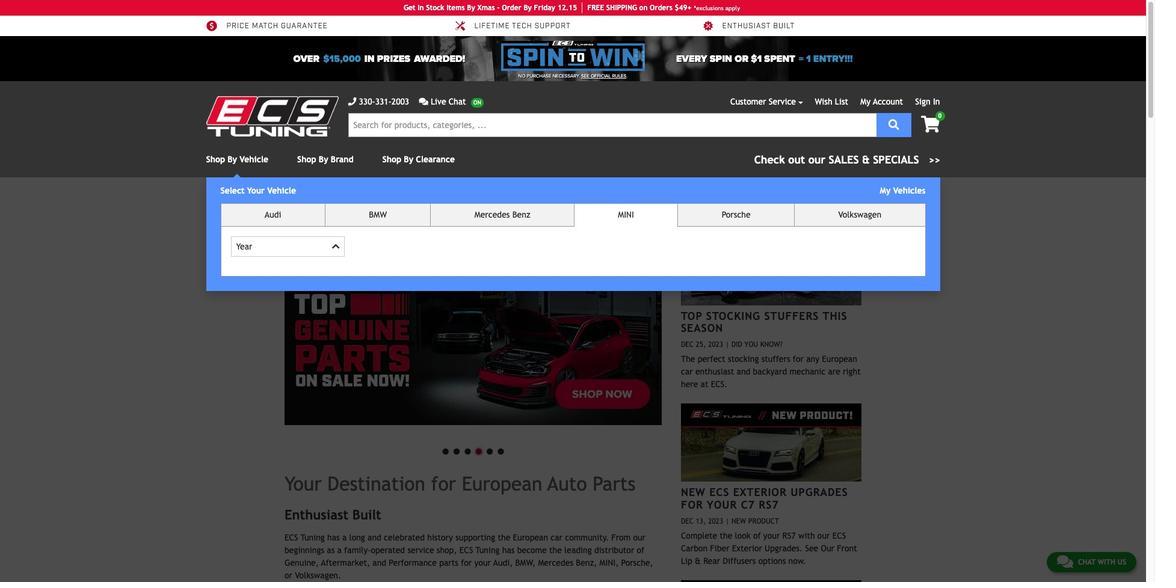Task type: describe. For each thing, give the bounding box(es) containing it.
0
[[938, 113, 942, 119]]

wish
[[815, 97, 832, 106]]

guarantee
[[281, 22, 328, 31]]

ecs news
[[739, 206, 803, 222]]

season
[[681, 322, 723, 335]]

*exclusions apply link
[[694, 3, 740, 12]]

wish list
[[815, 97, 848, 106]]

select
[[221, 186, 245, 196]]

for inside "dec 25, 2023 | did you know? the perfect stocking stuffers for any european car enthusiast and backyard mechanic are right here at ecs."
[[793, 355, 804, 364]]

0 link
[[912, 111, 945, 134]]

no
[[519, 73, 526, 79]]

2 vertical spatial and
[[373, 559, 386, 568]]

| for for
[[726, 517, 729, 526]]

every
[[676, 53, 707, 65]]

=
[[799, 53, 804, 65]]

13,
[[696, 517, 706, 526]]

phone image
[[348, 97, 356, 106]]

dec for top stocking stuffers this season
[[681, 341, 694, 349]]

shop by clearance link
[[382, 155, 455, 164]]

rs7 inside new ecs exterior upgrades for your c7 rs7
[[759, 498, 779, 511]]

sales & specials link
[[754, 152, 940, 168]]

rs7 inside the dec 13, 2023 | new product complete the look of your rs7 with our ecs carbon fiber exterior upgrades. see our front lip & rear diffusers options now.
[[783, 531, 796, 541]]

$15,000
[[323, 53, 361, 65]]

.
[[627, 73, 628, 79]]

or inside ecs tuning has a long and celebrated history supporting the european car community. from our beginnings as a family-operated service shop, ecs tuning has become the leading distributor of genuine, aftermarket, and performance parts for your audi, bmw, mercedes benz, mini, porsche, or volkswagen.
[[285, 571, 292, 581]]

purchase
[[527, 73, 551, 79]]

enthusiast built
[[285, 507, 381, 523]]

$1
[[751, 53, 762, 65]]

see official rules link
[[581, 73, 627, 80]]

sign in link
[[915, 97, 940, 106]]

2003
[[392, 97, 409, 106]]

3 • from the left
[[462, 438, 473, 463]]

the
[[681, 355, 695, 364]]

330-
[[359, 97, 375, 106]]

xmas
[[477, 4, 495, 12]]

my for my vehicles
[[880, 186, 891, 196]]

chat with us
[[1078, 558, 1126, 567]]

chat with us link
[[1047, 552, 1137, 573]]

1 horizontal spatial has
[[502, 546, 515, 556]]

your inside ecs tuning has a long and celebrated history supporting the european car community. from our beginnings as a family-operated service shop, ecs tuning has become the leading distributor of genuine, aftermarket, and performance parts for your audi, bmw, mercedes benz, mini, porsche, or volkswagen.
[[474, 559, 491, 568]]

service
[[769, 97, 796, 106]]

price match guarantee
[[227, 22, 328, 31]]

porsche
[[722, 210, 751, 220]]

brand
[[331, 155, 354, 164]]

Search text field
[[348, 113, 876, 137]]

shop for shop by clearance
[[382, 155, 401, 164]]

order
[[502, 4, 522, 12]]

car inside "dec 25, 2023 | did you know? the perfect stocking stuffers for any european car enthusiast and backyard mechanic are right here at ecs."
[[681, 367, 693, 377]]

1 • from the left
[[440, 438, 451, 463]]

car inside ecs tuning has a long and celebrated history supporting the european car community. from our beginnings as a family-operated service shop, ecs tuning has become the leading distributor of genuine, aftermarket, and performance parts for your audi, bmw, mercedes benz, mini, porsche, or volkswagen.
[[551, 533, 563, 543]]

331-
[[375, 97, 392, 106]]

mercedes inside tab list
[[475, 210, 510, 220]]

dec for new ecs exterior upgrades for your c7 rs7
[[681, 517, 694, 526]]

enthusiast for enthusiast built
[[722, 22, 771, 31]]

sign
[[915, 97, 931, 106]]

operated
[[371, 546, 405, 556]]

shop,
[[437, 546, 457, 556]]

comments image
[[419, 97, 428, 106]]

vehicle for shop by vehicle
[[240, 155, 268, 164]]

become
[[517, 546, 547, 556]]

shop for shop by vehicle
[[206, 155, 225, 164]]

6 • from the left
[[495, 438, 506, 463]]

mercedes inside ecs tuning has a long and celebrated history supporting the european car community. from our beginnings as a family-operated service shop, ecs tuning has become the leading distributor of genuine, aftermarket, and performance parts for your audi, bmw, mercedes benz, mini, porsche, or volkswagen.
[[538, 559, 573, 568]]

exterior inside new ecs exterior upgrades for your c7 rs7
[[733, 486, 787, 499]]

upgrades
[[791, 486, 848, 499]]

look
[[735, 531, 751, 541]]

1 vertical spatial and
[[368, 533, 381, 543]]

2 • from the left
[[451, 438, 462, 463]]

shop by vehicle
[[206, 155, 268, 164]]

aftermarket,
[[321, 559, 370, 568]]

enthusiast built link
[[702, 20, 795, 31]]

this
[[823, 310, 848, 322]]

account
[[873, 97, 903, 106]]

our inside ecs tuning has a long and celebrated history supporting the european car community. from our beginnings as a family-operated service shop, ecs tuning has become the leading distributor of genuine, aftermarket, and performance parts for your audi, bmw, mercedes benz, mini, porsche, or volkswagen.
[[633, 533, 646, 543]]

benz,
[[576, 559, 597, 568]]

sign in
[[915, 97, 940, 106]]

vehicle for select your vehicle
[[267, 186, 296, 196]]

over
[[293, 53, 320, 65]]

stuffers
[[762, 355, 790, 364]]

new ecs exterior upgrades for your c7 rs7 image
[[681, 404, 862, 482]]

0 horizontal spatial the
[[498, 533, 510, 543]]

330-331-2003
[[359, 97, 409, 106]]

ecs inside the dec 13, 2023 | new product complete the look of your rs7 with our ecs carbon fiber exterior upgrades. see our front lip & rear diffusers options now.
[[833, 531, 846, 541]]

supporting
[[456, 533, 495, 543]]

bmw,
[[515, 559, 536, 568]]

1 vertical spatial chat
[[1078, 558, 1096, 567]]

mini
[[618, 210, 634, 220]]

stocking
[[706, 310, 761, 322]]

by for shop by brand
[[319, 155, 328, 164]]

genuine sale image
[[285, 206, 662, 425]]

*exclusions
[[694, 5, 724, 11]]

parts
[[439, 559, 458, 568]]

no purchase necessary. see official rules .
[[519, 73, 628, 79]]

built
[[352, 507, 381, 523]]

dec 25, 2023 | did you know? the perfect stocking stuffers for any european car enthusiast and backyard mechanic are right here at ecs.
[[681, 341, 861, 389]]

benz
[[512, 210, 530, 220]]

diffusers
[[723, 556, 756, 566]]

enthusiast built
[[722, 22, 795, 31]]

of inside ecs tuning has a long and celebrated history supporting the european car community. from our beginnings as a family-operated service shop, ecs tuning has become the leading distributor of genuine, aftermarket, and performance parts for your audi, bmw, mercedes benz, mini, porsche, or volkswagen.
[[637, 546, 645, 556]]

options
[[758, 556, 786, 566]]

vehicles
[[893, 186, 926, 196]]

$49+
[[675, 4, 692, 12]]

volkswagen.
[[295, 571, 341, 581]]

1 vertical spatial a
[[337, 546, 342, 556]]

live
[[431, 97, 446, 106]]

1 horizontal spatial the
[[549, 546, 562, 556]]

customer service
[[730, 97, 796, 106]]

view
[[828, 212, 845, 218]]

lifetime tech support link
[[454, 20, 571, 31]]

by for shop by clearance
[[404, 155, 413, 164]]

any
[[806, 355, 820, 364]]

new ecs exterior upgrades for your c7 rs7 link
[[681, 486, 848, 511]]

year
[[236, 242, 252, 251]]

upgrades.
[[765, 544, 803, 553]]

exterior inside the dec 13, 2023 | new product complete the look of your rs7 with our ecs carbon fiber exterior upgrades. see our front lip & rear diffusers options now.
[[732, 544, 762, 553]]

tech
[[512, 22, 532, 31]]

free ship ping on orders $49+ *exclusions apply
[[587, 4, 740, 12]]

0 vertical spatial a
[[342, 533, 347, 543]]

spent
[[764, 53, 795, 65]]

2023 for season
[[708, 341, 723, 349]]

by left xmas
[[467, 4, 475, 12]]

shop for shop by brand
[[297, 155, 316, 164]]

1 vertical spatial your
[[285, 473, 322, 495]]

are
[[828, 367, 840, 377]]

5 • from the left
[[484, 438, 495, 463]]



Task type: vqa. For each thing, say whether or not it's contained in the screenshot.
Euro corresponding to Euro Sport Acc
no



Task type: locate. For each thing, give the bounding box(es) containing it.
0 vertical spatial for
[[793, 355, 804, 364]]

0 horizontal spatial your
[[474, 559, 491, 568]]

destination
[[328, 473, 425, 495]]

0 vertical spatial rs7
[[759, 498, 779, 511]]

0 vertical spatial car
[[681, 367, 693, 377]]

1 vertical spatial new
[[732, 517, 746, 526]]

for left any
[[793, 355, 804, 364]]

1
[[806, 53, 811, 65]]

0 horizontal spatial in
[[418, 4, 424, 12]]

shop left clearance
[[382, 155, 401, 164]]

shop by clearance
[[382, 155, 455, 164]]

with inside chat with us link
[[1098, 558, 1116, 567]]

new ecs b9 rs5 3.0t valved exhaust system image
[[681, 580, 862, 582]]

1 vertical spatial for
[[431, 473, 456, 495]]

top stocking stuffers this season link
[[681, 310, 848, 335]]

1 vertical spatial or
[[285, 571, 292, 581]]

us
[[1118, 558, 1126, 567]]

2023 inside "dec 25, 2023 | did you know? the perfect stocking stuffers for any european car enthusiast and backyard mechanic are right here at ecs."
[[708, 341, 723, 349]]

new up 13,
[[681, 486, 706, 499]]

dec inside "dec 25, 2023 | did you know? the perfect stocking stuffers for any european car enthusiast and backyard mechanic are right here at ecs."
[[681, 341, 694, 349]]

a right as
[[337, 546, 342, 556]]

of inside the dec 13, 2023 | new product complete the look of your rs7 with our ecs carbon fiber exterior upgrades. see our front lip & rear diffusers options now.
[[753, 531, 761, 541]]

dec left 25,
[[681, 341, 694, 349]]

a left long
[[342, 533, 347, 543]]

0 vertical spatial your
[[763, 531, 780, 541]]

lifetime tech support
[[474, 22, 571, 31]]

customer service button
[[730, 96, 803, 108]]

with left us
[[1098, 558, 1116, 567]]

0 vertical spatial and
[[737, 367, 751, 377]]

0 horizontal spatial or
[[285, 571, 292, 581]]

c7
[[741, 498, 755, 511]]

orders
[[650, 4, 673, 12]]

&
[[862, 153, 870, 166], [695, 556, 701, 566]]

for
[[681, 498, 703, 511]]

1 horizontal spatial with
[[1098, 558, 1116, 567]]

car left community.
[[551, 533, 563, 543]]

has up audi,
[[502, 546, 515, 556]]

0 vertical spatial see
[[581, 73, 590, 79]]

& right sales
[[862, 153, 870, 166]]

by right order
[[524, 4, 532, 12]]

of up porsche,
[[637, 546, 645, 556]]

1 horizontal spatial mercedes
[[538, 559, 573, 568]]

by left clearance
[[404, 155, 413, 164]]

ecs left news
[[739, 206, 764, 222]]

for down • • • • • •
[[431, 473, 456, 495]]

2 shop from the left
[[297, 155, 316, 164]]

or down 'genuine,'
[[285, 571, 292, 581]]

1 vertical spatial vehicle
[[267, 186, 296, 196]]

ecs up beginnings
[[285, 533, 298, 543]]

on
[[639, 4, 648, 12]]

2023 right 13,
[[708, 517, 723, 526]]

0 vertical spatial chat
[[449, 97, 466, 106]]

porsche,
[[621, 559, 653, 568]]

or left $1
[[735, 53, 749, 65]]

|
[[726, 341, 729, 349], [726, 517, 729, 526]]

2 | from the top
[[726, 517, 729, 526]]

chat right live
[[449, 97, 466, 106]]

and down operated
[[373, 559, 386, 568]]

enthusiast
[[696, 367, 734, 377]]

top
[[681, 310, 703, 322]]

2023 for for
[[708, 517, 723, 526]]

live chat link
[[419, 96, 484, 108]]

in right 'sign'
[[933, 97, 940, 106]]

1 | from the top
[[726, 341, 729, 349]]

did
[[732, 341, 742, 349]]

you
[[745, 341, 758, 349]]

has up as
[[327, 533, 340, 543]]

-
[[497, 4, 500, 12]]

1 horizontal spatial for
[[461, 559, 472, 568]]

ecs inside new ecs exterior upgrades for your c7 rs7
[[709, 486, 729, 499]]

0 horizontal spatial with
[[798, 531, 815, 541]]

0 horizontal spatial rs7
[[759, 498, 779, 511]]

0 horizontal spatial for
[[431, 473, 456, 495]]

1 vertical spatial european
[[462, 473, 542, 495]]

european inside ecs tuning has a long and celebrated history supporting the european car community. from our beginnings as a family-operated service shop, ecs tuning has become the leading distributor of genuine, aftermarket, and performance parts for your audi, bmw, mercedes benz, mini, porsche, or volkswagen.
[[513, 533, 548, 543]]

with inside the dec 13, 2023 | new product complete the look of your rs7 with our ecs carbon fiber exterior upgrades. see our front lip & rear diffusers options now.
[[798, 531, 815, 541]]

over $15,000 in prizes
[[293, 53, 410, 65]]

2 vertical spatial your
[[707, 498, 737, 511]]

your destination for european auto parts
[[285, 473, 636, 495]]

support
[[535, 22, 571, 31]]

rs7 up upgrades.
[[783, 531, 796, 541]]

0 horizontal spatial mercedes
[[475, 210, 510, 220]]

0 vertical spatial new
[[681, 486, 706, 499]]

1 vertical spatial see
[[805, 544, 818, 553]]

celebrated
[[384, 533, 425, 543]]

here
[[681, 380, 698, 389]]

of right look
[[753, 531, 761, 541]]

0 horizontal spatial our
[[633, 533, 646, 543]]

1 vertical spatial of
[[637, 546, 645, 556]]

european up the become
[[513, 533, 548, 543]]

exterior up product
[[733, 486, 787, 499]]

our right from at bottom
[[633, 533, 646, 543]]

front
[[837, 544, 857, 553]]

1 shop from the left
[[206, 155, 225, 164]]

vehicle up "audi"
[[267, 186, 296, 196]]

ecs tuning 'spin to win' contest logo image
[[501, 41, 645, 71]]

1 vertical spatial your
[[474, 559, 491, 568]]

1 horizontal spatial my
[[880, 186, 891, 196]]

exterior down look
[[732, 544, 762, 553]]

my for my account
[[861, 97, 871, 106]]

1 horizontal spatial shop
[[297, 155, 316, 164]]

see left our
[[805, 544, 818, 553]]

the
[[720, 531, 732, 541], [498, 533, 510, 543], [549, 546, 562, 556]]

0 horizontal spatial car
[[551, 533, 563, 543]]

0 horizontal spatial &
[[695, 556, 701, 566]]

distributor
[[594, 546, 634, 556]]

dec inside the dec 13, 2023 | new product complete the look of your rs7 with our ecs carbon fiber exterior upgrades. see our front lip & rear diffusers options now.
[[681, 517, 694, 526]]

mercedes down the leading
[[538, 559, 573, 568]]

0 vertical spatial vehicle
[[240, 155, 268, 164]]

european up are
[[822, 355, 857, 364]]

in
[[364, 53, 375, 65]]

the left the leading
[[549, 546, 562, 556]]

beginnings
[[285, 546, 324, 556]]

your inside the dec 13, 2023 | new product complete the look of your rs7 with our ecs carbon fiber exterior upgrades. see our front lip & rear diffusers options now.
[[763, 531, 780, 541]]

0 horizontal spatial tuning
[[301, 533, 325, 543]]

history
[[427, 533, 453, 543]]

0 vertical spatial in
[[418, 4, 424, 12]]

parts
[[593, 473, 636, 495]]

stock
[[426, 4, 444, 12]]

top stocking stuffers this season image
[[681, 227, 862, 306]]

ship
[[606, 4, 621, 12]]

the up fiber
[[720, 531, 732, 541]]

0 vertical spatial &
[[862, 153, 870, 166]]

2023 right 25,
[[708, 341, 723, 349]]

fiber
[[710, 544, 730, 553]]

from
[[611, 533, 631, 543]]

1 vertical spatial with
[[1098, 558, 1116, 567]]

service
[[408, 546, 434, 556]]

0 vertical spatial |
[[726, 341, 729, 349]]

2 2023 from the top
[[708, 517, 723, 526]]

1 horizontal spatial your
[[763, 531, 780, 541]]

0 horizontal spatial new
[[681, 486, 706, 499]]

1 vertical spatial rs7
[[783, 531, 796, 541]]

dec
[[681, 341, 694, 349], [681, 517, 694, 526]]

free
[[587, 4, 604, 12]]

our inside the dec 13, 2023 | new product complete the look of your rs7 with our ecs carbon fiber exterior upgrades. see our front lip & rear diffusers options now.
[[818, 531, 830, 541]]

dec left 13,
[[681, 517, 694, 526]]

2 horizontal spatial your
[[707, 498, 737, 511]]

know?
[[760, 341, 783, 349]]

shop
[[206, 155, 225, 164], [297, 155, 316, 164], [382, 155, 401, 164]]

2 vertical spatial european
[[513, 533, 548, 543]]

see left official
[[581, 73, 590, 79]]

european
[[822, 355, 857, 364], [462, 473, 542, 495], [513, 533, 548, 543]]

0 vertical spatial 2023
[[708, 341, 723, 349]]

view all
[[828, 212, 856, 218]]

complete
[[681, 531, 717, 541]]

330-331-2003 link
[[348, 96, 409, 108]]

1 2023 from the top
[[708, 341, 723, 349]]

for inside ecs tuning has a long and celebrated history supporting the european car community. from our beginnings as a family-operated service shop, ecs tuning has become the leading distributor of genuine, aftermarket, and performance parts for your audi, bmw, mercedes benz, mini, porsche, or volkswagen.
[[461, 559, 472, 568]]

enthusiast for enthusiast built
[[285, 507, 349, 523]]

vehicle
[[240, 155, 268, 164], [267, 186, 296, 196]]

1 horizontal spatial our
[[818, 531, 830, 541]]

your down product
[[763, 531, 780, 541]]

0 vertical spatial european
[[822, 355, 857, 364]]

mercedes
[[475, 210, 510, 220], [538, 559, 573, 568]]

official
[[591, 73, 611, 79]]

your up enthusiast built
[[285, 473, 322, 495]]

your inside new ecs exterior upgrades for your c7 rs7
[[707, 498, 737, 511]]

exterior
[[733, 486, 787, 499], [732, 544, 762, 553]]

25,
[[696, 341, 706, 349]]

2 vertical spatial for
[[461, 559, 472, 568]]

1 horizontal spatial tuning
[[476, 546, 500, 556]]

and right long
[[368, 533, 381, 543]]

1 vertical spatial 2023
[[708, 517, 723, 526]]

car
[[681, 367, 693, 377], [551, 533, 563, 543]]

perfect
[[698, 355, 726, 364]]

1 vertical spatial dec
[[681, 517, 694, 526]]

by
[[467, 4, 475, 12], [524, 4, 532, 12], [228, 155, 237, 164], [319, 155, 328, 164], [404, 155, 413, 164]]

0 horizontal spatial shop
[[206, 155, 225, 164]]

0 vertical spatial dec
[[681, 341, 694, 349]]

tuning up beginnings
[[301, 533, 325, 543]]

1 vertical spatial enthusiast
[[285, 507, 349, 523]]

shop left brand
[[297, 155, 316, 164]]

in for sign
[[933, 97, 940, 106]]

shopping cart image
[[921, 116, 940, 133]]

audi
[[265, 210, 281, 220]]

0 vertical spatial has
[[327, 533, 340, 543]]

& inside the dec 13, 2023 | new product complete the look of your rs7 with our ecs carbon fiber exterior upgrades. see our front lip & rear diffusers options now.
[[695, 556, 701, 566]]

1 horizontal spatial your
[[285, 473, 322, 495]]

0 horizontal spatial enthusiast
[[285, 507, 349, 523]]

1 horizontal spatial chat
[[1078, 558, 1096, 567]]

0 vertical spatial my
[[861, 97, 871, 106]]

shop up select
[[206, 155, 225, 164]]

tab list containing audi
[[221, 203, 926, 277]]

enthusiast up beginnings
[[285, 507, 349, 523]]

new up look
[[732, 517, 746, 526]]

shop by brand link
[[297, 155, 354, 164]]

by for shop by vehicle
[[228, 155, 237, 164]]

0 horizontal spatial see
[[581, 73, 590, 79]]

car down the
[[681, 367, 693, 377]]

wish list link
[[815, 97, 848, 106]]

1 vertical spatial |
[[726, 517, 729, 526]]

0 vertical spatial mercedes
[[475, 210, 510, 220]]

european down • • • • • •
[[462, 473, 542, 495]]

1 vertical spatial has
[[502, 546, 515, 556]]

ecs right for
[[709, 486, 729, 499]]

and inside "dec 25, 2023 | did you know? the perfect stocking stuffers for any european car enthusiast and backyard mechanic are right here at ecs."
[[737, 367, 751, 377]]

3 shop from the left
[[382, 155, 401, 164]]

1 vertical spatial mercedes
[[538, 559, 573, 568]]

1 horizontal spatial or
[[735, 53, 749, 65]]

right
[[843, 367, 861, 377]]

stocking
[[728, 355, 759, 364]]

built
[[773, 22, 795, 31]]

1 horizontal spatial rs7
[[783, 531, 796, 541]]

auto
[[548, 473, 587, 495]]

news
[[768, 206, 803, 222]]

vehicle up select your vehicle
[[240, 155, 268, 164]]

the inside the dec 13, 2023 | new product complete the look of your rs7 with our ecs carbon fiber exterior upgrades. see our front lip & rear diffusers options now.
[[720, 531, 732, 541]]

search image
[[889, 119, 899, 130]]

2 horizontal spatial shop
[[382, 155, 401, 164]]

and down stocking
[[737, 367, 751, 377]]

ecs tuning image
[[206, 96, 338, 137]]

get
[[404, 4, 416, 12]]

1 vertical spatial exterior
[[732, 544, 762, 553]]

necessary.
[[553, 73, 580, 79]]

1 horizontal spatial see
[[805, 544, 818, 553]]

carbon
[[681, 544, 708, 553]]

| for season
[[726, 341, 729, 349]]

our up our
[[818, 531, 830, 541]]

see inside the dec 13, 2023 | new product complete the look of your rs7 with our ecs carbon fiber exterior upgrades. see our front lip & rear diffusers options now.
[[805, 544, 818, 553]]

4 • from the left
[[473, 438, 484, 463]]

1 horizontal spatial car
[[681, 367, 693, 377]]

1 vertical spatial in
[[933, 97, 940, 106]]

2 dec from the top
[[681, 517, 694, 526]]

my left vehicles
[[880, 186, 891, 196]]

community.
[[565, 533, 609, 543]]

your left audi,
[[474, 559, 491, 568]]

0 horizontal spatial of
[[637, 546, 645, 556]]

1 horizontal spatial &
[[862, 153, 870, 166]]

spin
[[710, 53, 732, 65]]

ecs tuning has a long and celebrated history supporting the european car community. from our beginnings as a family-operated service shop, ecs tuning has become the leading distributor of genuine, aftermarket, and performance parts for your audi, bmw, mercedes benz, mini, porsche, or volkswagen.
[[285, 533, 653, 581]]

customer
[[730, 97, 766, 106]]

backyard
[[753, 367, 787, 377]]

1 vertical spatial my
[[880, 186, 891, 196]]

2 horizontal spatial the
[[720, 531, 732, 541]]

by left brand
[[319, 155, 328, 164]]

& right lip
[[695, 556, 701, 566]]

in for get
[[418, 4, 424, 12]]

1 horizontal spatial in
[[933, 97, 940, 106]]

rs7 up product
[[759, 498, 779, 511]]

| inside "dec 25, 2023 | did you know? the perfect stocking stuffers for any european car enthusiast and backyard mechanic are right here at ecs."
[[726, 341, 729, 349]]

0 vertical spatial tuning
[[301, 533, 325, 543]]

chat left us
[[1078, 558, 1096, 567]]

1 vertical spatial tuning
[[476, 546, 500, 556]]

leading
[[564, 546, 592, 556]]

sales
[[829, 153, 859, 166]]

enthusiast down apply
[[722, 22, 771, 31]]

mechanic
[[790, 367, 826, 377]]

my vehicles link
[[880, 186, 926, 196]]

0 horizontal spatial has
[[327, 533, 340, 543]]

2 horizontal spatial for
[[793, 355, 804, 364]]

tab list
[[221, 203, 926, 277]]

genuine,
[[285, 559, 319, 568]]

1 vertical spatial &
[[695, 556, 701, 566]]

•
[[440, 438, 451, 463], [451, 438, 462, 463], [462, 438, 473, 463], [473, 438, 484, 463], [484, 438, 495, 463], [495, 438, 506, 463]]

1 horizontal spatial enthusiast
[[722, 22, 771, 31]]

0 vertical spatial or
[[735, 53, 749, 65]]

european inside "dec 25, 2023 | did you know? the perfect stocking stuffers for any european car enthusiast and backyard mechanic are right here at ecs."
[[822, 355, 857, 364]]

| left did
[[726, 341, 729, 349]]

ecs down 'supporting'
[[460, 546, 473, 556]]

0 horizontal spatial your
[[247, 186, 265, 196]]

| right 13,
[[726, 517, 729, 526]]

0 vertical spatial of
[[753, 531, 761, 541]]

for right parts
[[461, 559, 472, 568]]

the up audi,
[[498, 533, 510, 543]]

my
[[861, 97, 871, 106], [880, 186, 891, 196]]

0 vertical spatial with
[[798, 531, 815, 541]]

1 horizontal spatial new
[[732, 517, 746, 526]]

1 dec from the top
[[681, 341, 694, 349]]

my left "account"
[[861, 97, 871, 106]]

in right the get on the left top of the page
[[418, 4, 424, 12]]

0 horizontal spatial chat
[[449, 97, 466, 106]]

tuning down 'supporting'
[[476, 546, 500, 556]]

mercedes left benz
[[475, 210, 510, 220]]

1 vertical spatial car
[[551, 533, 563, 543]]

get in stock items by xmas - order by friday 12.15
[[404, 4, 577, 12]]

your right select
[[247, 186, 265, 196]]

2023 inside the dec 13, 2023 | new product complete the look of your rs7 with our ecs carbon fiber exterior upgrades. see our front lip & rear diffusers options now.
[[708, 517, 723, 526]]

0 vertical spatial enthusiast
[[722, 22, 771, 31]]

ecs up the front
[[833, 531, 846, 541]]

by up select
[[228, 155, 237, 164]]

with up upgrades.
[[798, 531, 815, 541]]

0 horizontal spatial a
[[337, 546, 342, 556]]

mercedes benz
[[475, 210, 530, 220]]

1 horizontal spatial a
[[342, 533, 347, 543]]

| inside the dec 13, 2023 | new product complete the look of your rs7 with our ecs carbon fiber exterior upgrades. see our front lip & rear diffusers options now.
[[726, 517, 729, 526]]

new inside the dec 13, 2023 | new product complete the look of your rs7 with our ecs carbon fiber exterior upgrades. see our front lip & rear diffusers options now.
[[732, 517, 746, 526]]

bmw
[[369, 210, 387, 220]]

new inside new ecs exterior upgrades for your c7 rs7
[[681, 486, 706, 499]]

your left c7
[[707, 498, 737, 511]]

a
[[342, 533, 347, 543], [337, 546, 342, 556]]



